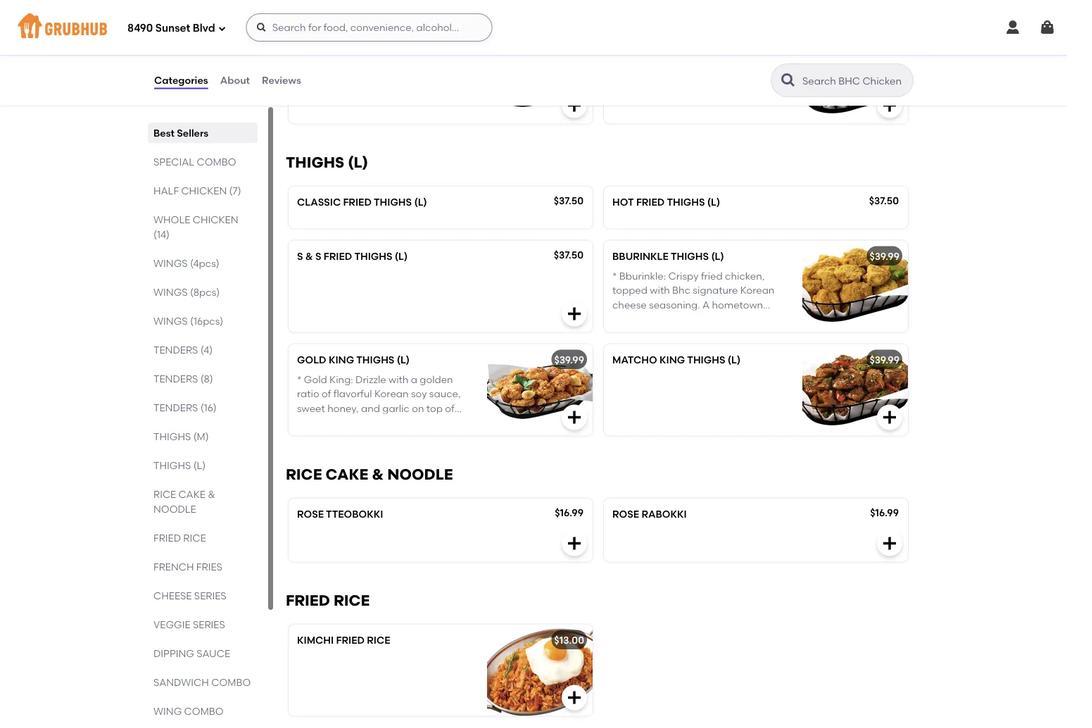Task type: describe. For each thing, give the bounding box(es) containing it.
0 vertical spatial noodle
[[388, 465, 453, 483]]

cheese
[[613, 299, 647, 311]]

favorite!
[[613, 313, 652, 325]]

dipping sauce tab
[[154, 646, 252, 661]]

bburinkle thighs (l) image
[[803, 241, 909, 332]]

sandwich
[[154, 676, 209, 688]]

reviews
[[262, 74, 301, 86]]

korean for $39.99
[[375, 388, 409, 400]]

combo for special combo
[[197, 156, 236, 168]]

dipping sauce
[[154, 647, 230, 659]]

categories
[[154, 74, 208, 86]]

best sellers
[[154, 127, 209, 139]]

king for matcho king thighs (l)
[[660, 354, 686, 366]]

sandwich combo
[[154, 676, 251, 688]]

rose tteobokki
[[297, 508, 383, 520]]

(m) for matcho king thighs (m)
[[728, 41, 744, 53]]

with inside * bburinkle: crispy fried chicken, topped with bhc signature korean cheese seasoning. a hometown favorite!
[[650, 284, 670, 296]]

special
[[154, 156, 194, 168]]

ratio for gold king thighs (m)
[[297, 76, 320, 88]]

(m) for gold king thighs (m)
[[397, 41, 413, 53]]

garlic for (l)
[[383, 402, 410, 414]]

thighs (l) tab
[[154, 458, 252, 473]]

thighs inside thighs (l) tab
[[154, 459, 191, 471]]

tenders (8)
[[154, 373, 213, 385]]

rose rabokki
[[613, 508, 687, 520]]

special combo
[[154, 156, 236, 168]]

wings for wings (4pcs)
[[154, 257, 188, 269]]

gold king thighs (l) image
[[487, 344, 593, 436]]

categories button
[[154, 55, 209, 106]]

veggie
[[154, 618, 191, 630]]

* bburinkle: crispy fried chicken, topped with bhc signature korean cheese seasoning. a hometown favorite!
[[613, 270, 775, 325]]

about button
[[220, 55, 251, 106]]

wings (4pcs)
[[154, 257, 220, 269]]

classic
[[297, 196, 341, 208]]

chicken for half
[[181, 185, 227, 197]]

flavorful for (l)
[[334, 388, 372, 400]]

tenders (16) tab
[[154, 400, 252, 415]]

* for gold king thighs (l)
[[297, 374, 302, 386]]

chicken for (l)
[[352, 417, 389, 429]]

sauce, for (l)
[[430, 388, 461, 400]]

Search for food, convenience, alcohol... search field
[[246, 13, 493, 42]]

bburinkle:
[[620, 270, 667, 282]]

tenders (4) tab
[[154, 342, 252, 357]]

golden for (m)
[[420, 61, 453, 73]]

& inside rice cake & noodle
[[208, 488, 215, 500]]

tenders (8) tab
[[154, 371, 252, 386]]

search icon image
[[780, 72, 797, 89]]

and for (l)
[[361, 402, 380, 414]]

crispy for gold king thighs (m)
[[297, 104, 325, 116]]

wing
[[154, 705, 182, 717]]

french fries
[[154, 561, 222, 573]]

wing combo tab
[[154, 704, 252, 718]]

cheese
[[154, 590, 192, 602]]

fried rice inside the fried rice tab
[[154, 532, 206, 544]]

soy for gold king thighs (l)
[[411, 388, 427, 400]]

kimchi fried rice
[[297, 634, 391, 646]]

veggie series tab
[[154, 617, 252, 632]]

0 vertical spatial cake
[[326, 465, 369, 483]]

wings (8pcs)
[[154, 286, 220, 298]]

rice right the kimchi
[[367, 634, 391, 646]]

fried down the classic
[[324, 250, 352, 262]]

tteobokki
[[326, 508, 383, 520]]

s & s fried thighs (l)
[[297, 250, 408, 262]]

1 horizontal spatial rice cake & noodle
[[286, 465, 453, 483]]

thighs (l) inside tab
[[154, 459, 206, 471]]

whole chicken (14)
[[154, 213, 238, 240]]

wings for wings (16pcs)
[[154, 315, 188, 327]]

(8)
[[201, 373, 213, 385]]

korean for $20.99
[[375, 76, 409, 88]]

a
[[703, 299, 710, 311]]

special combo tab
[[154, 154, 252, 169]]

half chicken (7) tab
[[154, 183, 252, 198]]

tenders (4)
[[154, 344, 213, 356]]

rice inside rice cake & noodle tab
[[154, 488, 176, 500]]

matcho king thighs (l) image
[[803, 344, 909, 436]]

cheese series
[[154, 590, 227, 602]]

fried for $39.99
[[328, 417, 350, 429]]

(16pcs)
[[190, 315, 223, 327]]

wings (16pcs) tab
[[154, 313, 252, 328]]

hot
[[613, 196, 634, 208]]

* gold king: drizzle with a golden ratio of flavorful korean soy sauce, sweet honey, and garlic on top of crispy fried chicken for (m)
[[297, 61, 461, 116]]

a for gold king thighs (m)
[[411, 61, 418, 73]]

korean inside * bburinkle: crispy fried chicken, topped with bhc signature korean cheese seasoning. a hometown favorite!
[[741, 284, 775, 296]]

sandwich combo tab
[[154, 675, 252, 690]]

fried inside * bburinkle: crispy fried chicken, topped with bhc signature korean cheese seasoning. a hometown favorite!
[[701, 270, 723, 282]]

garlic for (m)
[[383, 90, 410, 102]]

chicken for (m)
[[352, 104, 389, 116]]

french
[[154, 561, 194, 573]]

gold for gold king thighs (m)
[[297, 41, 327, 53]]

sauce
[[197, 647, 230, 659]]

thighs (m) tab
[[154, 429, 252, 444]]

Search BHC Chicken search field
[[802, 74, 909, 87]]

fried up the kimchi
[[286, 591, 330, 609]]

rice up rose tteobokki
[[286, 465, 322, 483]]

french fries tab
[[154, 559, 252, 574]]

8490
[[127, 22, 153, 35]]

signature
[[693, 284, 739, 296]]

golden for (l)
[[420, 374, 453, 386]]

kimchi
[[297, 634, 334, 646]]

honey, for gold king thighs (m)
[[328, 90, 359, 102]]

with for $39.99
[[389, 374, 409, 386]]

tenders for tenders (4)
[[154, 344, 198, 356]]

with for $20.99
[[389, 61, 409, 73]]

tenders for tenders (16)
[[154, 401, 198, 413]]

$16.99 for rose rabokki
[[871, 507, 899, 519]]

drizzle for (l)
[[356, 374, 386, 386]]

sellers
[[177, 127, 209, 139]]

1 vertical spatial &
[[372, 465, 384, 483]]

whole
[[154, 213, 190, 225]]

matcho king thighs (l)
[[613, 354, 741, 366]]

series for veggie series
[[193, 618, 225, 630]]



Task type: vqa. For each thing, say whether or not it's contained in the screenshot.
GOLD KING THIGHS (M)'s *
yes



Task type: locate. For each thing, give the bounding box(es) containing it.
1 vertical spatial thighs (l)
[[154, 459, 206, 471]]

fried up signature
[[701, 270, 723, 282]]

1 horizontal spatial (m)
[[397, 41, 413, 53]]

wings for wings (8pcs)
[[154, 286, 188, 298]]

noodle
[[388, 465, 453, 483], [154, 503, 196, 515]]

$20.99 for matcho king thighs (m)
[[869, 41, 900, 53]]

king for gold king thighs (m)
[[329, 41, 354, 53]]

2 garlic from the top
[[383, 402, 410, 414]]

2 gold from the top
[[297, 354, 327, 366]]

gold right the reviews button
[[304, 61, 327, 73]]

fried right the kimchi
[[336, 634, 365, 646]]

1 vertical spatial chicken
[[352, 417, 389, 429]]

rice down thighs (l) tab
[[154, 488, 176, 500]]

$37.50 for s & s fried thighs (l)
[[554, 249, 584, 261]]

reviews button
[[261, 55, 302, 106]]

1 vertical spatial on
[[412, 402, 424, 414]]

2 vertical spatial *
[[297, 374, 302, 386]]

sweet for gold king thighs (m)
[[297, 90, 325, 102]]

wings down (14)
[[154, 257, 188, 269]]

1 vertical spatial korean
[[741, 284, 775, 296]]

with up "seasoning."
[[650, 284, 670, 296]]

korean down chicken,
[[741, 284, 775, 296]]

combo down sandwich combo tab at the left
[[184, 705, 224, 717]]

0 vertical spatial combo
[[197, 156, 236, 168]]

chicken down half chicken (7) tab
[[193, 213, 238, 225]]

honey, down gold king thighs (m)
[[328, 90, 359, 102]]

2 crispy from the top
[[297, 417, 325, 429]]

1 vertical spatial soy
[[411, 388, 427, 400]]

1 matcho from the top
[[613, 41, 658, 53]]

2 a from the top
[[411, 374, 418, 386]]

1 vertical spatial honey,
[[328, 402, 359, 414]]

fried rice tab
[[154, 530, 252, 545]]

(m) inside tab
[[193, 430, 209, 442]]

matcho king thighs (m)
[[613, 41, 744, 53]]

honey,
[[328, 90, 359, 102], [328, 402, 359, 414]]

wings (16pcs)
[[154, 315, 223, 327]]

1 horizontal spatial thighs (l)
[[286, 153, 368, 171]]

noodle inside tab
[[154, 503, 196, 515]]

2 king: from the top
[[330, 374, 353, 386]]

chicken down gold king thighs (m)
[[352, 104, 389, 116]]

2 ratio from the top
[[297, 388, 320, 400]]

(7)
[[229, 185, 241, 197]]

1 garlic from the top
[[383, 90, 410, 102]]

1 vertical spatial gold
[[297, 354, 327, 366]]

1 vertical spatial noodle
[[154, 503, 196, 515]]

korean down gold king thighs (m)
[[375, 76, 409, 88]]

0 horizontal spatial fried rice
[[154, 532, 206, 544]]

rice cake & noodle up tteobokki
[[286, 465, 453, 483]]

wings (4pcs) tab
[[154, 256, 252, 270]]

cake up rose tteobokki
[[326, 465, 369, 483]]

1 a from the top
[[411, 61, 418, 73]]

crispy
[[669, 270, 699, 282]]

drizzle for (m)
[[356, 61, 386, 73]]

1 vertical spatial matcho
[[613, 354, 658, 366]]

2 honey, from the top
[[328, 402, 359, 414]]

dipping
[[154, 647, 194, 659]]

wings up the tenders (4)
[[154, 315, 188, 327]]

fried for $20.99
[[328, 104, 350, 116]]

sweet down reviews on the top of page
[[297, 90, 325, 102]]

fried
[[343, 196, 372, 208], [637, 196, 665, 208], [324, 250, 352, 262], [154, 532, 181, 544], [286, 591, 330, 609], [336, 634, 365, 646]]

drizzle down gold king thighs (m)
[[356, 61, 386, 73]]

gold
[[304, 61, 327, 73], [304, 374, 327, 386]]

fried rice up the kimchi
[[286, 591, 370, 609]]

combo inside tab
[[184, 705, 224, 717]]

thighs (l) down thighs (m)
[[154, 459, 206, 471]]

1 chicken from the top
[[352, 104, 389, 116]]

2 * gold king: drizzle with a golden ratio of flavorful korean soy sauce, sweet honey, and garlic on top of crispy fried chicken from the top
[[297, 374, 461, 429]]

whole chicken (14) tab
[[154, 212, 252, 242]]

2 horizontal spatial (m)
[[728, 41, 744, 53]]

(l) inside tab
[[193, 459, 206, 471]]

combo down sauce
[[211, 676, 251, 688]]

(4pcs)
[[190, 257, 220, 269]]

1 on from the top
[[412, 90, 424, 102]]

0 vertical spatial soy
[[411, 76, 427, 88]]

0 vertical spatial honey,
[[328, 90, 359, 102]]

top for gold king thighs (l)
[[427, 402, 443, 414]]

1 tenders from the top
[[154, 344, 198, 356]]

2 and from the top
[[361, 402, 380, 414]]

2 on from the top
[[412, 402, 424, 414]]

0 vertical spatial wings
[[154, 257, 188, 269]]

1 vertical spatial wings
[[154, 286, 188, 298]]

chicken
[[352, 104, 389, 116], [352, 417, 389, 429]]

garlic down gold king thighs (m)
[[383, 90, 410, 102]]

1 vertical spatial king:
[[330, 374, 353, 386]]

chicken down special combo tab
[[181, 185, 227, 197]]

s
[[297, 250, 303, 262], [316, 250, 322, 262]]

blvd
[[193, 22, 215, 35]]

sauce,
[[430, 76, 461, 88], [430, 388, 461, 400]]

topped
[[613, 284, 648, 296]]

chicken inside the "whole chicken (14)"
[[193, 213, 238, 225]]

$37.50 for classic fried thighs (l)
[[554, 194, 584, 206]]

fried right the reviews button
[[328, 104, 350, 116]]

1 king: from the top
[[330, 61, 353, 73]]

1 and from the top
[[361, 90, 380, 102]]

cake
[[326, 465, 369, 483], [179, 488, 206, 500]]

svg image
[[1040, 19, 1057, 36], [256, 22, 267, 33], [882, 97, 899, 114], [566, 305, 583, 322], [566, 409, 583, 426], [882, 535, 899, 552], [566, 689, 583, 706]]

seasoning.
[[649, 299, 701, 311]]

1 flavorful from the top
[[334, 76, 372, 88]]

1 vertical spatial rice cake & noodle
[[154, 488, 215, 515]]

cheese series tab
[[154, 588, 252, 603]]

and down gold king thighs (l)
[[361, 402, 380, 414]]

2 vertical spatial &
[[208, 488, 215, 500]]

0 vertical spatial fried
[[328, 104, 350, 116]]

$20.99 for gold king thighs (m)
[[554, 41, 585, 53]]

thighs
[[357, 41, 395, 53], [688, 41, 726, 53], [286, 153, 345, 171], [374, 196, 412, 208], [667, 196, 705, 208], [355, 250, 393, 262], [671, 250, 709, 262], [357, 354, 395, 366], [688, 354, 726, 366], [154, 430, 191, 442], [154, 459, 191, 471]]

2 top from the top
[[427, 402, 443, 414]]

(16)
[[201, 401, 217, 413]]

1 top from the top
[[427, 90, 443, 102]]

soy
[[411, 76, 427, 88], [411, 388, 427, 400]]

0 horizontal spatial (m)
[[193, 430, 209, 442]]

1 s from the left
[[297, 250, 303, 262]]

1 vertical spatial flavorful
[[334, 388, 372, 400]]

0 vertical spatial fried rice
[[154, 532, 206, 544]]

1 sauce, from the top
[[430, 76, 461, 88]]

on
[[412, 90, 424, 102], [412, 402, 424, 414]]

0 vertical spatial garlic
[[383, 90, 410, 102]]

0 vertical spatial crispy
[[297, 104, 325, 116]]

tenders for tenders (8)
[[154, 373, 198, 385]]

0 horizontal spatial &
[[208, 488, 215, 500]]

matcho king thighs (m) image
[[803, 32, 909, 124]]

0 vertical spatial &
[[306, 250, 313, 262]]

0 vertical spatial gold
[[297, 41, 327, 53]]

1 drizzle from the top
[[356, 61, 386, 73]]

with down gold king thighs (m)
[[389, 61, 409, 73]]

sauce, for (m)
[[430, 76, 461, 88]]

2 vertical spatial tenders
[[154, 401, 198, 413]]

series for cheese series
[[194, 590, 227, 602]]

0 vertical spatial korean
[[375, 76, 409, 88]]

1 soy from the top
[[411, 76, 427, 88]]

3 wings from the top
[[154, 315, 188, 327]]

gold for gold king thighs (m)
[[304, 61, 327, 73]]

0 horizontal spatial rose
[[297, 508, 324, 520]]

thighs inside thighs (m) tab
[[154, 430, 191, 442]]

tenders (16)
[[154, 401, 217, 413]]

rice cake & noodle tab
[[154, 487, 252, 516]]

2 matcho from the top
[[613, 354, 658, 366]]

sweet down gold king thighs (l)
[[297, 402, 325, 414]]

$39.99 for * gold king: drizzle with a golden ratio of flavorful korean soy sauce, sweet honey, and garlic on top of crispy fried chicken
[[555, 354, 585, 366]]

1 vertical spatial chicken
[[193, 213, 238, 225]]

2 sauce, from the top
[[430, 388, 461, 400]]

fried up french
[[154, 532, 181, 544]]

1 vertical spatial sauce,
[[430, 388, 461, 400]]

golden
[[420, 61, 453, 73], [420, 374, 453, 386]]

sweet
[[297, 90, 325, 102], [297, 402, 325, 414]]

gold king thighs (m) image
[[487, 32, 593, 124]]

0 vertical spatial flavorful
[[334, 76, 372, 88]]

half chicken (7)
[[154, 185, 241, 197]]

soy for gold king thighs (m)
[[411, 76, 427, 88]]

combo for sandwich combo
[[211, 676, 251, 688]]

2 vertical spatial wings
[[154, 315, 188, 327]]

* down gold king thighs (l)
[[297, 374, 302, 386]]

2 rose from the left
[[613, 508, 640, 520]]

1 horizontal spatial &
[[306, 250, 313, 262]]

flavorful for (m)
[[334, 76, 372, 88]]

fried right the classic
[[343, 196, 372, 208]]

2 $20.99 from the left
[[869, 41, 900, 53]]

& up tteobokki
[[372, 465, 384, 483]]

rice up the french fries
[[183, 532, 206, 544]]

best sellers tab
[[154, 125, 252, 140]]

0 horizontal spatial $16.99
[[555, 507, 584, 519]]

1 honey, from the top
[[328, 90, 359, 102]]

1 vertical spatial tenders
[[154, 373, 198, 385]]

2 vertical spatial with
[[389, 374, 409, 386]]

wing combo
[[154, 705, 224, 717]]

king for gold king thighs (l)
[[329, 354, 354, 366]]

fried down gold king thighs (l)
[[328, 417, 350, 429]]

tenders down the tenders (4)
[[154, 373, 198, 385]]

8490 sunset blvd
[[127, 22, 215, 35]]

2 gold from the top
[[304, 374, 327, 386]]

main navigation navigation
[[0, 0, 1068, 55]]

king: down gold king thighs (l)
[[330, 374, 353, 386]]

0 vertical spatial a
[[411, 61, 418, 73]]

rose left the rabokki
[[613, 508, 640, 520]]

0 horizontal spatial noodle
[[154, 503, 196, 515]]

bburinkle thighs (l)
[[613, 250, 725, 262]]

drizzle down gold king thighs (l)
[[356, 374, 386, 386]]

0 horizontal spatial thighs (l)
[[154, 459, 206, 471]]

* gold king: drizzle with a golden ratio of flavorful korean soy sauce, sweet honey, and garlic on top of crispy fried chicken down gold king thighs (l)
[[297, 374, 461, 429]]

1 vertical spatial golden
[[420, 374, 453, 386]]

$13.00
[[555, 634, 585, 646]]

rose left tteobokki
[[297, 508, 324, 520]]

0 vertical spatial chicken
[[352, 104, 389, 116]]

1 $20.99 from the left
[[554, 41, 585, 53]]

and down gold king thighs (m)
[[361, 90, 380, 102]]

$39.99
[[870, 250, 900, 262], [555, 354, 585, 366], [870, 354, 900, 366]]

0 vertical spatial *
[[297, 61, 302, 73]]

1 vertical spatial cake
[[179, 488, 206, 500]]

1 vertical spatial with
[[650, 284, 670, 296]]

sweet for gold king thighs (l)
[[297, 402, 325, 414]]

fried rice up french
[[154, 532, 206, 544]]

1 vertical spatial crispy
[[297, 417, 325, 429]]

series
[[194, 590, 227, 602], [193, 618, 225, 630]]

0 vertical spatial sweet
[[297, 90, 325, 102]]

1 * gold king: drizzle with a golden ratio of flavorful korean soy sauce, sweet honey, and garlic on top of crispy fried chicken from the top
[[297, 61, 461, 116]]

2 soy from the top
[[411, 388, 427, 400]]

1 sweet from the top
[[297, 90, 325, 102]]

rice
[[286, 465, 322, 483], [154, 488, 176, 500], [183, 532, 206, 544], [334, 591, 370, 609], [367, 634, 391, 646]]

rabokki
[[642, 508, 687, 520]]

series down fries
[[194, 590, 227, 602]]

about
[[220, 74, 250, 86]]

* for bburinkle thighs (l)
[[613, 270, 617, 282]]

0 vertical spatial golden
[[420, 61, 453, 73]]

king for matcho king thighs (m)
[[660, 41, 686, 53]]

1 horizontal spatial $20.99
[[869, 41, 900, 53]]

ratio
[[297, 76, 320, 88], [297, 388, 320, 400]]

gold down gold king thighs (l)
[[304, 374, 327, 386]]

king: down gold king thighs (m)
[[330, 61, 353, 73]]

cake inside rice cake & noodle
[[179, 488, 206, 500]]

2 drizzle from the top
[[356, 374, 386, 386]]

gold king thighs (l)
[[297, 354, 410, 366]]

1 horizontal spatial cake
[[326, 465, 369, 483]]

$37.50
[[554, 194, 584, 206], [870, 194, 899, 206], [554, 249, 584, 261]]

2 sweet from the top
[[297, 402, 325, 414]]

$39.99 for * bburinkle: crispy fried chicken, topped with bhc signature korean cheese seasoning. a hometown favorite!
[[870, 250, 900, 262]]

2 chicken from the top
[[352, 417, 389, 429]]

1 wings from the top
[[154, 257, 188, 269]]

1 crispy from the top
[[297, 104, 325, 116]]

matcho for matcho king thighs (l)
[[613, 354, 658, 366]]

veggie series
[[154, 618, 225, 630]]

1 vertical spatial drizzle
[[356, 374, 386, 386]]

1 gold from the top
[[297, 41, 327, 53]]

hot fried thighs (l)
[[613, 196, 721, 208]]

0 horizontal spatial s
[[297, 250, 303, 262]]

chicken,
[[726, 270, 765, 282]]

tenders up thighs (m)
[[154, 401, 198, 413]]

2 flavorful from the top
[[334, 388, 372, 400]]

& down thighs (l) tab
[[208, 488, 215, 500]]

combo down best sellers tab
[[197, 156, 236, 168]]

0 horizontal spatial $20.99
[[554, 41, 585, 53]]

1 vertical spatial garlic
[[383, 402, 410, 414]]

chicken down gold king thighs (l)
[[352, 417, 389, 429]]

korean
[[375, 76, 409, 88], [741, 284, 775, 296], [375, 388, 409, 400]]

1 vertical spatial gold
[[304, 374, 327, 386]]

gold king thighs (m)
[[297, 41, 413, 53]]

rose for rose rabokki
[[613, 508, 640, 520]]

tenders inside 'tab'
[[154, 373, 198, 385]]

sunset
[[156, 22, 190, 35]]

1 vertical spatial * gold king: drizzle with a golden ratio of flavorful korean soy sauce, sweet honey, and garlic on top of crispy fried chicken
[[297, 374, 461, 429]]

with
[[389, 61, 409, 73], [650, 284, 670, 296], [389, 374, 409, 386]]

honey, down gold king thighs (l)
[[328, 402, 359, 414]]

with down gold king thighs (l)
[[389, 374, 409, 386]]

flavorful down gold king thighs (m)
[[334, 76, 372, 88]]

0 vertical spatial matcho
[[613, 41, 658, 53]]

best
[[154, 127, 175, 139]]

1 $16.99 from the left
[[555, 507, 584, 519]]

crispy for gold king thighs (l)
[[297, 417, 325, 429]]

1 golden from the top
[[420, 61, 453, 73]]

king
[[329, 41, 354, 53], [660, 41, 686, 53], [329, 354, 354, 366], [660, 354, 686, 366]]

thighs (m)
[[154, 430, 209, 442]]

king: for gold king thighs (l)
[[330, 374, 353, 386]]

0 vertical spatial sauce,
[[430, 76, 461, 88]]

svg image
[[1005, 19, 1022, 36], [218, 24, 227, 33], [566, 97, 583, 114], [882, 409, 899, 426], [566, 535, 583, 552]]

2 wings from the top
[[154, 286, 188, 298]]

0 horizontal spatial cake
[[179, 488, 206, 500]]

on for gold king thighs (m)
[[412, 90, 424, 102]]

rose for rose tteobokki
[[297, 508, 324, 520]]

fries
[[196, 561, 222, 573]]

gold for gold king thighs (l)
[[297, 354, 327, 366]]

* up reviews on the top of page
[[297, 61, 302, 73]]

combo for wing combo
[[184, 705, 224, 717]]

$16.99
[[555, 507, 584, 519], [871, 507, 899, 519]]

and for (m)
[[361, 90, 380, 102]]

2 horizontal spatial &
[[372, 465, 384, 483]]

0 vertical spatial * gold king: drizzle with a golden ratio of flavorful korean soy sauce, sweet honey, and garlic on top of crispy fried chicken
[[297, 61, 461, 116]]

2 golden from the top
[[420, 374, 453, 386]]

2 vertical spatial fried
[[328, 417, 350, 429]]

1 vertical spatial combo
[[211, 676, 251, 688]]

$20.99
[[554, 41, 585, 53], [869, 41, 900, 53]]

bburinkle
[[613, 250, 669, 262]]

* inside * bburinkle: crispy fried chicken, topped with bhc signature korean cheese seasoning. a hometown favorite!
[[613, 270, 617, 282]]

0 vertical spatial tenders
[[154, 344, 198, 356]]

1 vertical spatial *
[[613, 270, 617, 282]]

chicken for whole
[[193, 213, 238, 225]]

(8pcs)
[[190, 286, 220, 298]]

rice cake & noodle inside tab
[[154, 488, 215, 515]]

fried inside tab
[[154, 532, 181, 544]]

2 s from the left
[[316, 250, 322, 262]]

half
[[154, 185, 179, 197]]

wings down wings (4pcs)
[[154, 286, 188, 298]]

* for gold king thighs (m)
[[297, 61, 302, 73]]

gold for gold king thighs (l)
[[304, 374, 327, 386]]

$37.50 for hot fried thighs (l)
[[870, 194, 899, 206]]

0 vertical spatial ratio
[[297, 76, 320, 88]]

2 $16.99 from the left
[[871, 507, 899, 519]]

1 horizontal spatial s
[[316, 250, 322, 262]]

* gold king: drizzle with a golden ratio of flavorful korean soy sauce, sweet honey, and garlic on top of crispy fried chicken for (l)
[[297, 374, 461, 429]]

thighs (l)
[[286, 153, 368, 171], [154, 459, 206, 471]]

hometown
[[712, 299, 764, 311]]

combo
[[197, 156, 236, 168], [211, 676, 251, 688], [184, 705, 224, 717]]

wings
[[154, 257, 188, 269], [154, 286, 188, 298], [154, 315, 188, 327]]

0 vertical spatial thighs (l)
[[286, 153, 368, 171]]

1 vertical spatial sweet
[[297, 402, 325, 414]]

classic fried thighs (l)
[[297, 196, 427, 208]]

0 vertical spatial gold
[[304, 61, 327, 73]]

1 horizontal spatial rose
[[613, 508, 640, 520]]

fried right the hot
[[637, 196, 665, 208]]

top for gold king thighs (m)
[[427, 90, 443, 102]]

korean down gold king thighs (l)
[[375, 388, 409, 400]]

rice cake & noodle
[[286, 465, 453, 483], [154, 488, 215, 515]]

(4)
[[201, 344, 213, 356]]

(14)
[[154, 228, 170, 240]]

tenders up tenders (8) on the bottom of the page
[[154, 344, 198, 356]]

0 vertical spatial top
[[427, 90, 443, 102]]

wings inside "tab"
[[154, 286, 188, 298]]

2 vertical spatial combo
[[184, 705, 224, 717]]

0 vertical spatial and
[[361, 90, 380, 102]]

rice inside the fried rice tab
[[183, 532, 206, 544]]

on for gold king thighs (l)
[[412, 402, 424, 414]]

1 rose from the left
[[297, 508, 324, 520]]

matcho
[[613, 41, 658, 53], [613, 354, 658, 366]]

flavorful down gold king thighs (l)
[[334, 388, 372, 400]]

wings (8pcs) tab
[[154, 285, 252, 299]]

bhc
[[673, 284, 691, 296]]

* up topped in the top of the page
[[613, 270, 617, 282]]

$16.99 for rose tteobokki
[[555, 507, 584, 519]]

1 vertical spatial a
[[411, 374, 418, 386]]

0 horizontal spatial rice cake & noodle
[[154, 488, 215, 515]]

0 vertical spatial chicken
[[181, 185, 227, 197]]

0 vertical spatial drizzle
[[356, 61, 386, 73]]

& down the classic
[[306, 250, 313, 262]]

0 vertical spatial king:
[[330, 61, 353, 73]]

rice up the kimchi fried rice
[[334, 591, 370, 609]]

1 horizontal spatial $16.99
[[871, 507, 899, 519]]

1 vertical spatial and
[[361, 402, 380, 414]]

1 vertical spatial fried
[[701, 270, 723, 282]]

rose
[[297, 508, 324, 520], [613, 508, 640, 520]]

1 horizontal spatial fried rice
[[286, 591, 370, 609]]

&
[[306, 250, 313, 262], [372, 465, 384, 483], [208, 488, 215, 500]]

kimchi fried rice image
[[487, 625, 593, 716]]

2 vertical spatial korean
[[375, 388, 409, 400]]

series up sauce
[[193, 618, 225, 630]]

garlic down gold king thighs (l)
[[383, 402, 410, 414]]

ratio down gold king thighs (m)
[[297, 76, 320, 88]]

ratio for gold king thighs (l)
[[297, 388, 320, 400]]

* gold king: drizzle with a golden ratio of flavorful korean soy sauce, sweet honey, and garlic on top of crispy fried chicken down gold king thighs (m)
[[297, 61, 461, 116]]

matcho for matcho king thighs (m)
[[613, 41, 658, 53]]

0 vertical spatial with
[[389, 61, 409, 73]]

thighs (l) up the classic
[[286, 153, 368, 171]]

1 vertical spatial top
[[427, 402, 443, 414]]

3 tenders from the top
[[154, 401, 198, 413]]

a for gold king thighs (l)
[[411, 374, 418, 386]]

king: for gold king thighs (m)
[[330, 61, 353, 73]]

2 tenders from the top
[[154, 373, 198, 385]]

honey, for gold king thighs (l)
[[328, 402, 359, 414]]

1 ratio from the top
[[297, 76, 320, 88]]

(m)
[[397, 41, 413, 53], [728, 41, 744, 53], [193, 430, 209, 442]]

ratio down gold king thighs (l)
[[297, 388, 320, 400]]

0 vertical spatial series
[[194, 590, 227, 602]]

rice cake & noodle up the fried rice tab
[[154, 488, 215, 515]]

garlic
[[383, 90, 410, 102], [383, 402, 410, 414]]

fried rice
[[154, 532, 206, 544], [286, 591, 370, 609]]

1 vertical spatial series
[[193, 618, 225, 630]]

crispy
[[297, 104, 325, 116], [297, 417, 325, 429]]

1 gold from the top
[[304, 61, 327, 73]]

1 vertical spatial fried rice
[[286, 591, 370, 609]]

0 vertical spatial rice cake & noodle
[[286, 465, 453, 483]]

cake down thighs (l) tab
[[179, 488, 206, 500]]

0 vertical spatial on
[[412, 90, 424, 102]]



